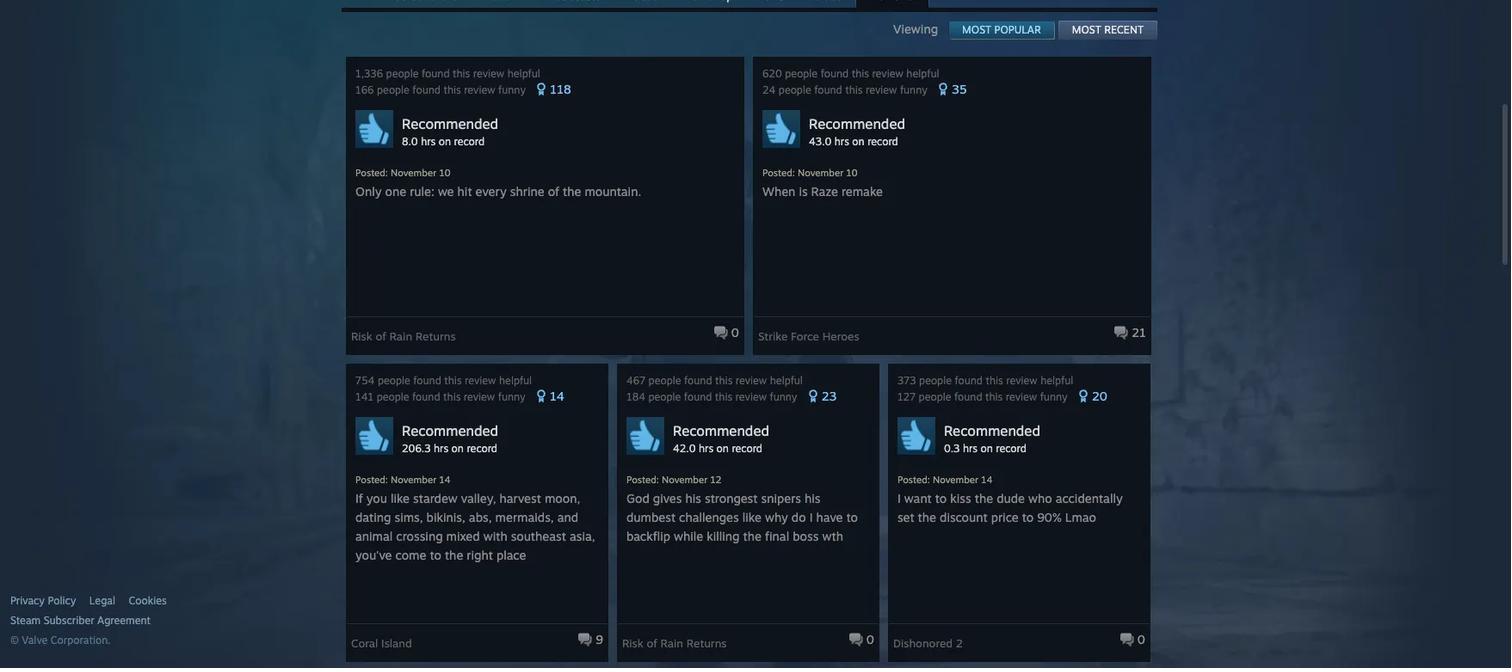 Task type: describe. For each thing, give the bounding box(es) containing it.
gives
[[653, 491, 682, 506]]

cookies link
[[129, 595, 167, 609]]

1,336 people found this review helpful 166 people found this review funny
[[355, 67, 540, 96]]

boss
[[793, 529, 819, 544]]

recommended 42.0 hrs on record
[[673, 423, 770, 455]]

risk for god gives his strongest snipers his dumbest challenges like why do i have to backflip while killing the final boss wth
[[622, 637, 644, 651]]

dating
[[355, 510, 391, 525]]

recommended for stardew
[[402, 423, 498, 440]]

people right 141 on the left of the page
[[377, 391, 409, 404]]

recommended for kiss
[[944, 423, 1041, 440]]

recommended for strongest
[[673, 423, 770, 440]]

risk of rain returns link for only one rule: we hit every shrine of the mountain.
[[351, 324, 456, 343]]

only
[[355, 184, 382, 199]]

2
[[956, 637, 963, 651]]

animal
[[355, 529, 393, 544]]

0 for god gives his strongest snipers his dumbest challenges like why do i have to backflip while killing the final boss wth
[[867, 633, 874, 647]]

hrs for kiss
[[963, 442, 978, 455]]

0.3
[[944, 442, 960, 455]]

november for like
[[391, 474, 437, 486]]

legal
[[89, 595, 115, 608]]

on for stardew
[[452, 442, 464, 455]]

hrs for remake
[[835, 135, 849, 148]]

record for strongest
[[732, 442, 763, 455]]

southeast
[[511, 529, 566, 544]]

asia,
[[570, 529, 595, 544]]

24
[[763, 83, 776, 96]]

helpful for 35
[[907, 67, 939, 80]]

posted: november 14 i want to kiss the dude who accidentally set the discount price to 90% lmao
[[898, 474, 1123, 525]]

valve
[[22, 634, 48, 647]]

to left kiss
[[935, 491, 947, 506]]

the down want
[[918, 510, 937, 525]]

0 for i want to kiss the dude who accidentally set the discount price to 90% lmao
[[1138, 633, 1146, 647]]

dumbest
[[627, 510, 676, 525]]

i inside posted: november 14 i want to kiss the dude who accidentally set the discount price to 90% lmao
[[898, 491, 901, 506]]

206.3
[[402, 442, 431, 455]]

you've
[[355, 548, 392, 563]]

dishonored 2 link
[[893, 631, 963, 651]]

funny for 14
[[498, 391, 526, 404]]

dishonored
[[893, 637, 953, 651]]

recommended 8.0 hrs on record
[[402, 115, 498, 148]]

most popular link
[[949, 21, 1055, 40]]

recommended 0.3 hrs on record
[[944, 423, 1041, 455]]

©
[[10, 634, 19, 647]]

privacy policy link
[[10, 595, 76, 609]]

discount
[[940, 510, 988, 525]]

most popular
[[962, 23, 1041, 36]]

harvest
[[500, 491, 541, 506]]

set
[[898, 510, 915, 525]]

is
[[799, 184, 808, 199]]

force
[[791, 330, 819, 343]]

privacy policy
[[10, 595, 76, 608]]

166
[[355, 83, 374, 96]]

want
[[904, 491, 932, 506]]

posted: november 10 only one rule: we hit every shrine of the mountain.
[[355, 167, 642, 199]]

754
[[355, 374, 375, 387]]

90%
[[1037, 510, 1062, 525]]

november for to
[[933, 474, 979, 486]]

people right 127
[[919, 391, 952, 404]]

21
[[1132, 325, 1146, 340]]

killing
[[707, 529, 740, 544]]

recommended for remake
[[809, 115, 906, 133]]

kiss
[[950, 491, 971, 506]]

funny for 20
[[1040, 391, 1068, 404]]

strike
[[758, 330, 788, 343]]

record for kiss
[[996, 442, 1027, 455]]

hrs for stardew
[[434, 442, 449, 455]]

on for remake
[[852, 135, 865, 148]]

funny for 23
[[770, 391, 797, 404]]

crossing
[[396, 529, 443, 544]]

agreement
[[97, 615, 151, 627]]

steam
[[10, 615, 41, 627]]

467
[[627, 374, 646, 387]]

stardew
[[413, 491, 458, 506]]

right
[[467, 548, 493, 563]]

challenges
[[679, 510, 739, 525]]

funny for 35
[[900, 83, 928, 96]]

rule:
[[410, 184, 435, 199]]

184
[[627, 391, 646, 404]]

viewing
[[893, 22, 949, 36]]

43.0
[[809, 135, 832, 148]]

shrine
[[510, 184, 545, 199]]

recommended 43.0 hrs on record
[[809, 115, 906, 148]]

popular
[[995, 23, 1041, 36]]

of inside posted: november 10 only one rule: we hit every shrine of the mountain.
[[548, 184, 559, 199]]

23
[[822, 389, 837, 404]]

42.0
[[673, 442, 696, 455]]

141
[[355, 391, 374, 404]]

dishonored 2
[[893, 637, 963, 651]]

posted: for god
[[627, 474, 659, 486]]

10 for we
[[439, 167, 451, 179]]

on for strongest
[[717, 442, 729, 455]]

cookies
[[129, 595, 167, 608]]

place
[[497, 548, 526, 563]]

people right 184
[[649, 391, 681, 404]]

helpful for 118
[[508, 67, 540, 80]]

the inside posted: november 10 only one rule: we hit every shrine of the mountain.
[[563, 184, 581, 199]]

people right 166
[[377, 83, 410, 96]]

to inside posted: november 12 god gives his strongest snipers his dumbest challenges like why do i have to backflip while killing the final boss wth
[[847, 510, 858, 525]]

returns for we
[[416, 330, 456, 343]]

one
[[385, 184, 406, 199]]

island
[[381, 637, 412, 651]]

record for we
[[454, 135, 485, 148]]

dude
[[997, 491, 1025, 506]]

accidentally
[[1056, 491, 1123, 506]]

risk of rain returns link for god gives his strongest snipers his dumbest challenges like why do i have to backflip while killing the final boss wth
[[622, 631, 727, 651]]

1 horizontal spatial 14
[[550, 389, 565, 404]]

coral
[[351, 637, 378, 651]]

8.0
[[402, 135, 418, 148]]

people right 754
[[378, 374, 410, 387]]

while
[[674, 529, 703, 544]]

raze
[[811, 184, 838, 199]]

november for rule:
[[391, 167, 437, 179]]

who
[[1029, 491, 1052, 506]]

helpful for 20
[[1041, 374, 1074, 387]]

of for shrine
[[376, 330, 386, 343]]

returns for strongest
[[687, 637, 727, 651]]

people right 467
[[649, 374, 681, 387]]

wth
[[822, 529, 844, 544]]

posted: for i
[[898, 474, 930, 486]]

posted: for if
[[355, 474, 388, 486]]

strongest
[[705, 491, 758, 506]]

754 people found this review helpful 141 people found this review funny
[[355, 374, 532, 404]]

like inside posted: november 12 god gives his strongest snipers his dumbest challenges like why do i have to backflip while killing the final boss wth
[[743, 510, 762, 525]]



Task type: vqa. For each thing, say whether or not it's contained in the screenshot.
Viewing
yes



Task type: locate. For each thing, give the bounding box(es) containing it.
2 horizontal spatial 0
[[1138, 633, 1146, 647]]

1 his from the left
[[686, 491, 701, 506]]

posted: for when
[[763, 167, 795, 179]]

of for dumbest
[[647, 637, 657, 651]]

posted: inside posted: november 10 when is raze remake
[[763, 167, 795, 179]]

0 horizontal spatial risk
[[351, 330, 372, 343]]

posted: inside posted: november 10 only one rule: we hit every shrine of the mountain.
[[355, 167, 388, 179]]

14 up price
[[982, 474, 993, 486]]

the left final
[[743, 529, 762, 544]]

0 horizontal spatial of
[[376, 330, 386, 343]]

2 vertical spatial of
[[647, 637, 657, 651]]

0
[[731, 325, 739, 340], [867, 633, 874, 647], [1138, 633, 1146, 647]]

1 vertical spatial rain
[[661, 637, 683, 651]]

people right 620
[[785, 67, 818, 80]]

1 horizontal spatial 10
[[846, 167, 858, 179]]

hrs inside recommended 8.0 hrs on record
[[421, 135, 436, 148]]

10
[[439, 167, 451, 179], [846, 167, 858, 179]]

this
[[453, 67, 470, 80], [852, 67, 869, 80], [444, 83, 461, 96], [845, 83, 863, 96], [444, 374, 462, 387], [715, 374, 733, 387], [986, 374, 1003, 387], [443, 391, 461, 404], [715, 391, 733, 404], [986, 391, 1003, 404]]

posted: inside "posted: november 14 if you like stardew valley, harvest moon, dating sims, bikinis, abs, mermaids, and animal crossing mixed with southeast asia, you've come to the right place"
[[355, 474, 388, 486]]

2 horizontal spatial of
[[647, 637, 657, 651]]

funny left 118
[[498, 83, 526, 96]]

come
[[396, 548, 426, 563]]

funny for 118
[[498, 83, 526, 96]]

found
[[422, 67, 450, 80], [821, 67, 849, 80], [413, 83, 441, 96], [814, 83, 842, 96], [413, 374, 441, 387], [684, 374, 712, 387], [955, 374, 983, 387], [412, 391, 440, 404], [684, 391, 712, 404], [955, 391, 983, 404]]

most recent
[[1072, 23, 1144, 36]]

0 vertical spatial rain
[[390, 330, 412, 343]]

1 vertical spatial returns
[[687, 637, 727, 651]]

people right 373 on the bottom right
[[919, 374, 952, 387]]

0 horizontal spatial his
[[686, 491, 701, 506]]

1 horizontal spatial risk of rain returns link
[[622, 631, 727, 651]]

we
[[438, 184, 454, 199]]

on right 0.3
[[981, 442, 993, 455]]

november inside posted: november 10 only one rule: we hit every shrine of the mountain.
[[391, 167, 437, 179]]

i inside posted: november 12 god gives his strongest snipers his dumbest challenges like why do i have to backflip while killing the final boss wth
[[810, 510, 813, 525]]

hrs right 0.3
[[963, 442, 978, 455]]

the
[[563, 184, 581, 199], [975, 491, 993, 506], [918, 510, 937, 525], [743, 529, 762, 544], [445, 548, 463, 563]]

the inside "posted: november 14 if you like stardew valley, harvest moon, dating sims, bikinis, abs, mermaids, and animal crossing mixed with southeast asia, you've come to the right place"
[[445, 548, 463, 563]]

valley,
[[461, 491, 496, 506]]

funny left 20
[[1040, 391, 1068, 404]]

35
[[952, 82, 967, 96]]

on for we
[[439, 135, 451, 148]]

most for most recent
[[1072, 23, 1102, 36]]

i right do
[[810, 510, 813, 525]]

helpful inside 1,336 people found this review helpful 166 people found this review funny
[[508, 67, 540, 80]]

coral island
[[351, 637, 412, 651]]

0 horizontal spatial 10
[[439, 167, 451, 179]]

the left mountain.
[[563, 184, 581, 199]]

1 horizontal spatial risk of rain returns
[[622, 637, 727, 651]]

on inside the recommended 42.0 hrs on record
[[717, 442, 729, 455]]

posted: up want
[[898, 474, 930, 486]]

posted: up you at the bottom left
[[355, 474, 388, 486]]

with
[[483, 529, 508, 544]]

i left want
[[898, 491, 901, 506]]

the down mixed
[[445, 548, 463, 563]]

subscriber
[[44, 615, 94, 627]]

november
[[391, 167, 437, 179], [798, 167, 844, 179], [391, 474, 437, 486], [662, 474, 708, 486], [933, 474, 979, 486]]

lmao
[[1065, 510, 1097, 525]]

1 horizontal spatial of
[[548, 184, 559, 199]]

have
[[816, 510, 843, 525]]

0 vertical spatial returns
[[416, 330, 456, 343]]

hrs for we
[[421, 135, 436, 148]]

0 vertical spatial i
[[898, 491, 901, 506]]

hrs right 206.3
[[434, 442, 449, 455]]

14 inside "posted: november 14 if you like stardew valley, harvest moon, dating sims, bikinis, abs, mermaids, and animal crossing mixed with southeast asia, you've come to the right place"
[[439, 474, 451, 486]]

mountain.
[[585, 184, 642, 199]]

you
[[366, 491, 387, 506]]

funny up recommended 206.3 hrs on record
[[498, 391, 526, 404]]

0 vertical spatial of
[[548, 184, 559, 199]]

on right the 8.0
[[439, 135, 451, 148]]

risk right 9
[[622, 637, 644, 651]]

record up strongest
[[732, 442, 763, 455]]

sims,
[[395, 510, 423, 525]]

to left 90%
[[1022, 510, 1034, 525]]

2 most from the left
[[1072, 23, 1102, 36]]

1 horizontal spatial his
[[805, 491, 821, 506]]

10 inside posted: november 10 only one rule: we hit every shrine of the mountain.
[[439, 167, 451, 179]]

november up raze
[[798, 167, 844, 179]]

posted: inside posted: november 12 god gives his strongest snipers his dumbest challenges like why do i have to backflip while killing the final boss wth
[[627, 474, 659, 486]]

people right 24
[[779, 83, 811, 96]]

hit
[[458, 184, 472, 199]]

cookies steam subscriber agreement © valve corporation.
[[10, 595, 167, 647]]

0 vertical spatial like
[[391, 491, 410, 506]]

remake
[[842, 184, 883, 199]]

funny inside 373 people found this review helpful 127 people found this review funny
[[1040, 391, 1068, 404]]

funny inside 620 people found this review helpful 24 people found this review funny
[[900, 83, 928, 96]]

helpful inside 467 people found this review helpful 184 people found this review funny
[[770, 374, 803, 387]]

posted: up only
[[355, 167, 388, 179]]

0 horizontal spatial risk of rain returns link
[[351, 324, 456, 343]]

posted: up when
[[763, 167, 795, 179]]

mermaids,
[[495, 510, 554, 525]]

rain up "754 people found this review helpful 141 people found this review funny"
[[390, 330, 412, 343]]

risk of rain returns up 754
[[351, 330, 456, 343]]

1 horizontal spatial most
[[1072, 23, 1102, 36]]

november up kiss
[[933, 474, 979, 486]]

recommended up 206.3
[[402, 423, 498, 440]]

every
[[476, 184, 507, 199]]

record for remake
[[868, 135, 898, 148]]

1 vertical spatial risk
[[622, 637, 644, 651]]

most left recent
[[1072, 23, 1102, 36]]

helpful inside 373 people found this review helpful 127 people found this review funny
[[1041, 374, 1074, 387]]

on for kiss
[[981, 442, 993, 455]]

funny left 35
[[900, 83, 928, 96]]

0 for only one rule: we hit every shrine of the mountain.
[[731, 325, 739, 340]]

funny inside "754 people found this review helpful 141 people found this review funny"
[[498, 391, 526, 404]]

of up "754 people found this review helpful 141 people found this review funny"
[[376, 330, 386, 343]]

november up stardew
[[391, 474, 437, 486]]

november for raze
[[798, 167, 844, 179]]

9
[[596, 633, 603, 647]]

record up dude
[[996, 442, 1027, 455]]

posted: up god
[[627, 474, 659, 486]]

steam subscriber agreement link
[[10, 615, 337, 628]]

recommended down 1,336 people found this review helpful 166 people found this review funny in the top left of the page
[[402, 115, 498, 133]]

0 horizontal spatial i
[[810, 510, 813, 525]]

snipers
[[761, 491, 801, 506]]

10 up we
[[439, 167, 451, 179]]

0 horizontal spatial 0
[[731, 325, 739, 340]]

heroes
[[823, 330, 860, 343]]

record inside recommended 43.0 hrs on record
[[868, 135, 898, 148]]

mixed
[[446, 529, 480, 544]]

1 vertical spatial risk of rain returns
[[622, 637, 727, 651]]

november inside posted: november 12 god gives his strongest snipers his dumbest challenges like why do i have to backflip while killing the final boss wth
[[662, 474, 708, 486]]

risk of rain returns
[[351, 330, 456, 343], [622, 637, 727, 651]]

record inside the recommended 42.0 hrs on record
[[732, 442, 763, 455]]

hrs inside recommended 206.3 hrs on record
[[434, 442, 449, 455]]

november up gives
[[662, 474, 708, 486]]

14 left 184
[[550, 389, 565, 404]]

rain
[[390, 330, 412, 343], [661, 637, 683, 651]]

0 horizontal spatial like
[[391, 491, 410, 506]]

most for most popular
[[962, 23, 992, 36]]

posted: november 14 if you like stardew valley, harvest moon, dating sims, bikinis, abs, mermaids, and animal crossing mixed with southeast asia, you've come to the right place
[[355, 474, 595, 563]]

12
[[710, 474, 722, 486]]

hrs right 43.0
[[835, 135, 849, 148]]

recommended down 373 people found this review helpful 127 people found this review funny
[[944, 423, 1041, 440]]

10 up remake
[[846, 167, 858, 179]]

november inside "posted: november 14 if you like stardew valley, harvest moon, dating sims, bikinis, abs, mermaids, and animal crossing mixed with southeast asia, you've come to the right place"
[[391, 474, 437, 486]]

hrs inside recommended 0.3 hrs on record
[[963, 442, 978, 455]]

to inside "posted: november 14 if you like stardew valley, harvest moon, dating sims, bikinis, abs, mermaids, and animal crossing mixed with southeast asia, you've come to the right place"
[[430, 548, 441, 563]]

privacy
[[10, 595, 45, 608]]

14 inside posted: november 14 i want to kiss the dude who accidentally set the discount price to 90% lmao
[[982, 474, 993, 486]]

0 horizontal spatial returns
[[416, 330, 456, 343]]

his up challenges
[[686, 491, 701, 506]]

1 vertical spatial like
[[743, 510, 762, 525]]

1 horizontal spatial returns
[[687, 637, 727, 651]]

1 horizontal spatial 0
[[867, 633, 874, 647]]

risk of rain returns for god gives his strongest snipers his dumbest challenges like why do i have to backflip while killing the final boss wth
[[622, 637, 727, 651]]

hrs inside recommended 43.0 hrs on record
[[835, 135, 849, 148]]

november for his
[[662, 474, 708, 486]]

of
[[548, 184, 559, 199], [376, 330, 386, 343], [647, 637, 657, 651]]

like
[[391, 491, 410, 506], [743, 510, 762, 525]]

record inside recommended 8.0 hrs on record
[[454, 135, 485, 148]]

funny left 23 in the bottom right of the page
[[770, 391, 797, 404]]

strike force heroes link
[[758, 324, 860, 343]]

most recent link
[[1058, 21, 1158, 40]]

118
[[550, 82, 571, 96]]

0 horizontal spatial rain
[[390, 330, 412, 343]]

on right 43.0
[[852, 135, 865, 148]]

risk for only one rule: we hit every shrine of the mountain.
[[351, 330, 372, 343]]

do
[[792, 510, 806, 525]]

risk
[[351, 330, 372, 343], [622, 637, 644, 651]]

record up hit
[[454, 135, 485, 148]]

0 horizontal spatial 14
[[439, 474, 451, 486]]

recommended up 43.0
[[809, 115, 906, 133]]

funny inside 1,336 people found this review helpful 166 people found this review funny
[[498, 83, 526, 96]]

most
[[962, 23, 992, 36], [1072, 23, 1102, 36]]

1 horizontal spatial i
[[898, 491, 901, 506]]

november inside posted: november 10 when is raze remake
[[798, 167, 844, 179]]

posted: for only
[[355, 167, 388, 179]]

posted: inside posted: november 14 i want to kiss the dude who accidentally set the discount price to 90% lmao
[[898, 474, 930, 486]]

10 for remake
[[846, 167, 858, 179]]

record up remake
[[868, 135, 898, 148]]

risk of rain returns link up 754
[[351, 324, 456, 343]]

helpful for 23
[[770, 374, 803, 387]]

hrs for strongest
[[699, 442, 714, 455]]

recommended for we
[[402, 115, 498, 133]]

price
[[991, 510, 1019, 525]]

on right 206.3
[[452, 442, 464, 455]]

373 people found this review helpful 127 people found this review funny
[[898, 374, 1074, 404]]

risk of rain returns right 9
[[622, 637, 727, 651]]

the right kiss
[[975, 491, 993, 506]]

record inside recommended 206.3 hrs on record
[[467, 442, 498, 455]]

of right 9
[[647, 637, 657, 651]]

14 for if you like stardew valley, harvest moon, dating sims, bikinis, abs, mermaids, and animal crossing mixed with southeast asia, you've come to the right place
[[439, 474, 451, 486]]

14 up stardew
[[439, 474, 451, 486]]

helpful inside "754 people found this review helpful 141 people found this review funny"
[[499, 374, 532, 387]]

rain right 9
[[661, 637, 683, 651]]

posted: november 10 when is raze remake
[[763, 167, 883, 199]]

of right shrine
[[548, 184, 559, 199]]

620
[[763, 67, 782, 80]]

1 vertical spatial risk of rain returns link
[[622, 631, 727, 651]]

helpful inside 620 people found this review helpful 24 people found this review funny
[[907, 67, 939, 80]]

1 horizontal spatial risk
[[622, 637, 644, 651]]

1 horizontal spatial rain
[[661, 637, 683, 651]]

his up do
[[805, 491, 821, 506]]

14 for i want to kiss the dude who accidentally set the discount price to 90% lmao
[[982, 474, 993, 486]]

0 horizontal spatial most
[[962, 23, 992, 36]]

1 most from the left
[[962, 23, 992, 36]]

risk of rain returns for only one rule: we hit every shrine of the mountain.
[[351, 330, 456, 343]]

1 10 from the left
[[439, 167, 451, 179]]

to right have
[[847, 510, 858, 525]]

recommended
[[402, 115, 498, 133], [809, 115, 906, 133], [402, 423, 498, 440], [673, 423, 770, 440], [944, 423, 1041, 440]]

0 vertical spatial risk of rain returns link
[[351, 324, 456, 343]]

record up valley,
[[467, 442, 498, 455]]

returns
[[416, 330, 456, 343], [687, 637, 727, 651]]

november inside posted: november 14 i want to kiss the dude who accidentally set the discount price to 90% lmao
[[933, 474, 979, 486]]

hrs inside the recommended 42.0 hrs on record
[[699, 442, 714, 455]]

2 his from the left
[[805, 491, 821, 506]]

like left why
[[743, 510, 762, 525]]

most left popular
[[962, 23, 992, 36]]

final
[[765, 529, 789, 544]]

his
[[686, 491, 701, 506], [805, 491, 821, 506]]

2 10 from the left
[[846, 167, 858, 179]]

risk up 754
[[351, 330, 372, 343]]

on inside recommended 43.0 hrs on record
[[852, 135, 865, 148]]

on up "12"
[[717, 442, 729, 455]]

hrs right the 8.0
[[421, 135, 436, 148]]

when
[[763, 184, 796, 199]]

coral island link
[[351, 631, 412, 651]]

most inside "link"
[[1072, 23, 1102, 36]]

policy
[[48, 595, 76, 608]]

to right come
[[430, 548, 441, 563]]

620 people found this review helpful 24 people found this review funny
[[763, 67, 939, 96]]

like inside "posted: november 14 if you like stardew valley, harvest moon, dating sims, bikinis, abs, mermaids, and animal crossing mixed with southeast asia, you've come to the right place"
[[391, 491, 410, 506]]

rain for only one rule: we hit every shrine of the mountain.
[[390, 330, 412, 343]]

like up sims,
[[391, 491, 410, 506]]

and
[[557, 510, 578, 525]]

rain for god gives his strongest snipers his dumbest challenges like why do i have to backflip while killing the final boss wth
[[661, 637, 683, 651]]

10 inside posted: november 10 when is raze remake
[[846, 167, 858, 179]]

on inside recommended 8.0 hrs on record
[[439, 135, 451, 148]]

funny inside 467 people found this review helpful 184 people found this review funny
[[770, 391, 797, 404]]

1 vertical spatial of
[[376, 330, 386, 343]]

0 vertical spatial risk of rain returns
[[351, 330, 456, 343]]

recommended up the 42.0
[[673, 423, 770, 440]]

the inside posted: november 12 god gives his strongest snipers his dumbest challenges like why do i have to backflip while killing the final boss wth
[[743, 529, 762, 544]]

hrs
[[421, 135, 436, 148], [835, 135, 849, 148], [434, 442, 449, 455], [699, 442, 714, 455], [963, 442, 978, 455]]

legal link
[[89, 595, 115, 609]]

2 horizontal spatial 14
[[982, 474, 993, 486]]

moon,
[[545, 491, 580, 506]]

record for stardew
[[467, 442, 498, 455]]

on inside recommended 0.3 hrs on record
[[981, 442, 993, 455]]

0 horizontal spatial risk of rain returns
[[351, 330, 456, 343]]

people
[[386, 67, 419, 80], [785, 67, 818, 80], [377, 83, 410, 96], [779, 83, 811, 96], [378, 374, 410, 387], [649, 374, 681, 387], [919, 374, 952, 387], [377, 391, 409, 404], [649, 391, 681, 404], [919, 391, 952, 404]]

strike force heroes
[[758, 330, 860, 343]]

0 vertical spatial risk
[[351, 330, 372, 343]]

november up rule:
[[391, 167, 437, 179]]

1 horizontal spatial like
[[743, 510, 762, 525]]

people right 1,336
[[386, 67, 419, 80]]

risk of rain returns link right 9
[[622, 631, 727, 651]]

why
[[765, 510, 788, 525]]

hrs right the 42.0
[[699, 442, 714, 455]]

record inside recommended 0.3 hrs on record
[[996, 442, 1027, 455]]

1 vertical spatial i
[[810, 510, 813, 525]]

on
[[439, 135, 451, 148], [852, 135, 865, 148], [452, 442, 464, 455], [717, 442, 729, 455], [981, 442, 993, 455]]

helpful for 14
[[499, 374, 532, 387]]

on inside recommended 206.3 hrs on record
[[452, 442, 464, 455]]



